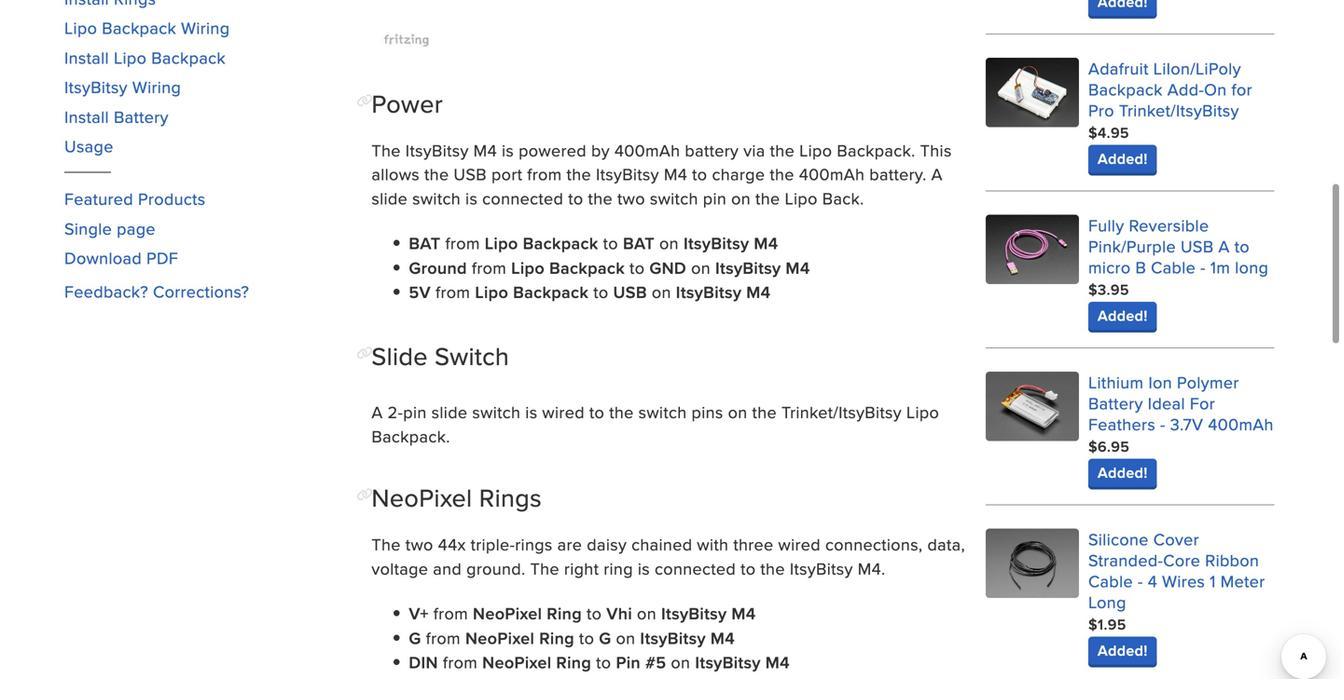 Task type: locate. For each thing, give the bounding box(es) containing it.
- inside silicone cover stranded-core ribbon cable - 4 wires 1 meter long $1.95 added!
[[1138, 570, 1143, 594]]

0 horizontal spatial g
[[409, 627, 421, 651]]

1 horizontal spatial g
[[599, 627, 611, 651]]

1 vertical spatial cable
[[1088, 570, 1133, 594]]

connections,
[[825, 533, 923, 557]]

download pdf link
[[64, 246, 178, 270]]

usb
[[454, 162, 487, 186], [1181, 234, 1214, 258], [613, 280, 647, 305]]

powered
[[519, 138, 587, 162]]

2 vertical spatial a
[[372, 401, 383, 425]]

is up ground
[[465, 186, 478, 210]]

2 vertical spatial -
[[1138, 570, 1143, 594]]

ring
[[547, 602, 582, 626], [539, 627, 574, 651], [556, 651, 591, 675]]

battery
[[114, 105, 169, 129], [1088, 392, 1143, 415]]

wired inside 'a 2-pin slide switch is wired to the switch pins on the trinket/itsybitsy lipo backpack.'
[[542, 401, 585, 425]]

0 horizontal spatial connected
[[482, 186, 564, 210]]

m4.
[[858, 557, 886, 581]]

- left 3.7v
[[1160, 413, 1166, 436]]

1 vertical spatial two
[[406, 533, 433, 557]]

adafruit
[[1088, 56, 1149, 80]]

allows
[[372, 162, 420, 186]]

0 vertical spatial backpack.
[[837, 138, 916, 162]]

on right 'pins'
[[728, 401, 748, 425]]

pin inside the itsybitsy m4 is powered by 400mah battery via the lipo backpack. this allows the usb port from the itsybitsy m4 to charge the 400mah battery. a slide switch is connected to the two switch pin on the lipo back.
[[703, 186, 727, 210]]

0 vertical spatial trinket/itsybitsy
[[1119, 98, 1239, 122]]

0 horizontal spatial a
[[372, 401, 383, 425]]

two inside the itsybitsy m4 is powered by 400mah battery via the lipo backpack. this allows the usb port from the itsybitsy m4 to charge the 400mah battery. a slide switch is connected to the two switch pin on the lipo back.
[[617, 186, 645, 210]]

added! link down $3.95
[[1088, 302, 1157, 330]]

pin
[[703, 186, 727, 210], [403, 401, 427, 425]]

1 vertical spatial battery
[[1088, 392, 1143, 415]]

#5
[[645, 651, 666, 675]]

1 horizontal spatial pin
[[703, 186, 727, 210]]

long
[[1235, 255, 1269, 279]]

slide
[[372, 186, 408, 210], [432, 401, 468, 425]]

added! link for micro
[[1088, 302, 1157, 330]]

0 horizontal spatial battery
[[114, 105, 169, 129]]

on down gnd
[[652, 280, 671, 304]]

0 vertical spatial cable
[[1151, 255, 1196, 279]]

switch down battery
[[650, 186, 698, 210]]

corrections?
[[153, 280, 249, 303]]

is up port
[[502, 138, 514, 162]]

1 vertical spatial wired
[[778, 533, 821, 557]]

guide resources element
[[64, 178, 353, 280]]

pdf
[[146, 246, 178, 270]]

and
[[433, 557, 462, 581]]

400mah up back.
[[799, 162, 865, 186]]

1 vertical spatial 400mah
[[799, 162, 865, 186]]

chained
[[632, 533, 692, 557]]

$3.95
[[1088, 279, 1129, 301]]

- left the 4
[[1138, 570, 1143, 594]]

1 vertical spatial pin
[[403, 401, 427, 425]]

connected inside the two 44x triple-rings are daisy chained with three wired connections, data, voltage and ground. the right ring is connected to the itsybitsy m4.
[[655, 557, 736, 581]]

link image up allows
[[357, 94, 373, 107]]

b
[[1136, 255, 1147, 279]]

single
[[64, 217, 112, 241]]

battery inside lithium ion polymer battery ideal for feathers - 3.7v 400mah $6.95 added!
[[1088, 392, 1143, 415]]

the inside the itsybitsy m4 is powered by 400mah battery via the lipo backpack. this allows the usb port from the itsybitsy m4 to charge the 400mah battery. a slide switch is connected to the two switch pin on the lipo back.
[[372, 138, 401, 162]]

g down vhi
[[599, 627, 611, 651]]

bat from lipo backpack to bat on itsybitsy m4 ground from lipo backpack to gnd on itsybitsy m4 5v from lipo backpack to usb on itsybitsy m4
[[409, 231, 810, 305]]

added! link down $6.95
[[1088, 459, 1157, 487]]

1 horizontal spatial connected
[[655, 557, 736, 581]]

1 added! link from the top
[[1088, 145, 1157, 173]]

1 horizontal spatial bat
[[623, 231, 655, 256]]

1 vertical spatial -
[[1160, 413, 1166, 436]]

install up the usage "link"
[[64, 105, 109, 129]]

4 added! link from the top
[[1088, 637, 1157, 665]]

added! down $3.95
[[1098, 305, 1148, 327]]

added! down $1.95
[[1098, 640, 1148, 662]]

adafruit liion/lipoly backpack soldered onto a pro trinket, plugged into a solderless breadboard. image
[[986, 58, 1079, 127]]

the down rings
[[530, 557, 560, 581]]

the up voltage
[[372, 533, 401, 557]]

stranded-
[[1088, 549, 1163, 573]]

0 vertical spatial connected
[[482, 186, 564, 210]]

silicone cover stranded-core ribbon cable - 4 wires 1 meter long $1.95 added!
[[1088, 528, 1265, 662]]

feedback?
[[64, 280, 148, 303]]

pin down the slide in the left of the page
[[403, 401, 427, 425]]

1 horizontal spatial backpack.
[[837, 138, 916, 162]]

3 added! from the top
[[1098, 462, 1148, 484]]

a inside 'a 2-pin slide switch is wired to the switch pins on the trinket/itsybitsy lipo backpack.'
[[372, 401, 383, 425]]

g down v+
[[409, 627, 421, 651]]

400mah
[[615, 138, 680, 162], [799, 162, 865, 186], [1208, 413, 1274, 436]]

connected down port
[[482, 186, 564, 210]]

from right v+
[[433, 602, 468, 626]]

backpack. inside the itsybitsy m4 is powered by 400mah battery via the lipo backpack. this allows the usb port from the itsybitsy m4 to charge the 400mah battery. a slide switch is connected to the two switch pin on the lipo back.
[[837, 138, 916, 162]]

400mah right 'by'
[[615, 138, 680, 162]]

itsybitsy
[[64, 75, 128, 99], [406, 138, 469, 162], [596, 162, 659, 186], [684, 231, 749, 256], [715, 256, 781, 280], [676, 280, 742, 305], [790, 557, 853, 581], [661, 602, 727, 626], [640, 627, 706, 651], [695, 651, 761, 675]]

0 vertical spatial a
[[931, 162, 943, 186]]

0 horizontal spatial usb
[[454, 162, 487, 186]]

1 horizontal spatial two
[[617, 186, 645, 210]]

2 added! link from the top
[[1088, 302, 1157, 330]]

0 vertical spatial pin
[[703, 186, 727, 210]]

1 horizontal spatial slide
[[432, 401, 468, 425]]

2 bat from the left
[[623, 231, 655, 256]]

trinket/itsybitsy inside 'a 2-pin slide switch is wired to the switch pins on the trinket/itsybitsy lipo backpack.'
[[782, 401, 902, 425]]

3 added! link from the top
[[1088, 459, 1157, 487]]

added! down $6.95
[[1098, 462, 1148, 484]]

cable inside silicone cover stranded-core ribbon cable - 4 wires 1 meter long $1.95 added!
[[1088, 570, 1133, 594]]

ideal
[[1148, 392, 1185, 415]]

2 vertical spatial usb
[[613, 280, 647, 305]]

a coiled silicone cover stranded-core ribbon cable - 4 wires 1 meter long image
[[986, 529, 1079, 599]]

0 vertical spatial link image
[[357, 94, 373, 107]]

is up rings
[[525, 401, 538, 425]]

wiring down install lipo backpack link
[[132, 75, 181, 99]]

from inside the itsybitsy m4 is powered by 400mah battery via the lipo backpack. this allows the usb port from the itsybitsy m4 to charge the 400mah battery. a slide switch is connected to the two switch pin on the lipo back.
[[527, 162, 562, 186]]

slide right 2-
[[432, 401, 468, 425]]

backpack
[[102, 16, 176, 40], [151, 46, 226, 69], [1088, 77, 1163, 101], [523, 231, 598, 256], [549, 256, 625, 280], [513, 280, 589, 305]]

1 added! from the top
[[1098, 148, 1148, 170]]

featured products link
[[64, 187, 206, 211]]

usb inside the itsybitsy m4 is powered by 400mah battery via the lipo backpack. this allows the usb port from the itsybitsy m4 to charge the 400mah battery. a slide switch is connected to the two switch pin on the lipo back.
[[454, 162, 487, 186]]

from down the powered
[[527, 162, 562, 186]]

connected down with
[[655, 557, 736, 581]]

2 horizontal spatial usb
[[1181, 234, 1214, 258]]

4 added! from the top
[[1098, 640, 1148, 662]]

0 horizontal spatial pin
[[403, 401, 427, 425]]

0 vertical spatial 400mah
[[615, 138, 680, 162]]

1 horizontal spatial 400mah
[[799, 162, 865, 186]]

install
[[64, 46, 109, 69], [64, 105, 109, 129]]

wired
[[542, 401, 585, 425], [778, 533, 821, 557]]

wiring up install lipo backpack link
[[181, 16, 230, 40]]

install up the itsybitsy wiring link
[[64, 46, 109, 69]]

1 horizontal spatial cable
[[1151, 255, 1196, 279]]

a left 2-
[[372, 401, 383, 425]]

single page link
[[64, 217, 156, 241]]

2 vertical spatial 400mah
[[1208, 413, 1274, 436]]

- left 1m at the top right of the page
[[1201, 255, 1206, 279]]

adafruit liion/lipoly backpack add-on for pro trinket/itsybitsy link
[[1088, 56, 1253, 122]]

backpack. inside 'a 2-pin slide switch is wired to the switch pins on the trinket/itsybitsy lipo backpack.'
[[372, 425, 450, 449]]

2 added! from the top
[[1098, 305, 1148, 327]]

two inside the two 44x triple-rings are daisy chained with three wired connections, data, voltage and ground. the right ring is connected to the itsybitsy m4.
[[406, 533, 433, 557]]

4
[[1148, 570, 1158, 594]]

with
[[697, 533, 729, 557]]

a down this
[[931, 162, 943, 186]]

on right vhi
[[637, 602, 657, 626]]

1 link image from the top
[[357, 94, 373, 107]]

usage link
[[64, 134, 114, 158]]

bat up ground
[[409, 231, 441, 256]]

two up voltage
[[406, 533, 433, 557]]

1 horizontal spatial battery
[[1088, 392, 1143, 415]]

1 vertical spatial wiring
[[132, 75, 181, 99]]

lipo
[[64, 16, 97, 40], [114, 46, 147, 69], [799, 138, 832, 162], [785, 186, 818, 210], [485, 231, 518, 256], [511, 256, 545, 280], [475, 280, 508, 305], [907, 401, 939, 425]]

added! link down $4.95
[[1088, 145, 1157, 173]]

on
[[731, 186, 751, 210], [659, 231, 679, 255], [691, 256, 711, 280], [652, 280, 671, 304], [728, 401, 748, 425], [637, 602, 657, 626], [616, 627, 636, 650], [671, 651, 691, 675]]

a
[[931, 162, 943, 186], [1219, 234, 1230, 258], [372, 401, 383, 425]]

add-
[[1168, 77, 1204, 101]]

0 horizontal spatial backpack.
[[372, 425, 450, 449]]

is
[[502, 138, 514, 162], [465, 186, 478, 210], [525, 401, 538, 425], [638, 557, 650, 581]]

the up allows
[[372, 138, 401, 162]]

0 horizontal spatial wired
[[542, 401, 585, 425]]

1 horizontal spatial trinket/itsybitsy
[[1119, 98, 1239, 122]]

0 horizontal spatial -
[[1138, 570, 1143, 594]]

pins
[[692, 401, 723, 425]]

2 horizontal spatial 400mah
[[1208, 413, 1274, 436]]

connected
[[482, 186, 564, 210], [655, 557, 736, 581]]

1 vertical spatial a
[[1219, 234, 1230, 258]]

on down charge in the top of the page
[[731, 186, 751, 210]]

a left long
[[1219, 234, 1230, 258]]

1 vertical spatial usb
[[1181, 234, 1214, 258]]

1 horizontal spatial a
[[931, 162, 943, 186]]

bat
[[409, 231, 441, 256], [623, 231, 655, 256]]

400mah down polymer
[[1208, 413, 1274, 436]]

2 horizontal spatial -
[[1201, 255, 1206, 279]]

usage
[[64, 134, 114, 158]]

1 vertical spatial backpack.
[[372, 425, 450, 449]]

0 vertical spatial battery
[[114, 105, 169, 129]]

port
[[492, 162, 523, 186]]

0 horizontal spatial cable
[[1088, 570, 1133, 594]]

a 2-pin slide switch is wired to the switch pins on the trinket/itsybitsy lipo backpack.
[[372, 401, 939, 449]]

battery up $6.95
[[1088, 392, 1143, 415]]

0 vertical spatial two
[[617, 186, 645, 210]]

0 vertical spatial -
[[1201, 255, 1206, 279]]

1 vertical spatial slide
[[432, 401, 468, 425]]

1 horizontal spatial -
[[1160, 413, 1166, 436]]

-
[[1201, 255, 1206, 279], [1160, 413, 1166, 436], [1138, 570, 1143, 594]]

link image for power
[[357, 94, 373, 107]]

0 horizontal spatial slide
[[372, 186, 408, 210]]

ion
[[1149, 371, 1172, 394]]

itsybitsy wiring link
[[64, 75, 181, 99]]

the
[[372, 138, 401, 162], [372, 533, 401, 557], [530, 557, 560, 581]]

5v
[[409, 280, 431, 305]]

to inside fully reversible pink/purple usb a to micro b cable - 1m long $3.95 added!
[[1235, 234, 1250, 258]]

3.7v
[[1170, 413, 1204, 436]]

added! link
[[1088, 145, 1157, 173], [1088, 302, 1157, 330], [1088, 459, 1157, 487], [1088, 637, 1157, 665]]

0 vertical spatial slide
[[372, 186, 408, 210]]

pin down charge in the top of the page
[[703, 186, 727, 210]]

slide inside 'a 2-pin slide switch is wired to the switch pins on the trinket/itsybitsy lipo backpack.'
[[432, 401, 468, 425]]

0 vertical spatial usb
[[454, 162, 487, 186]]

bat up gnd
[[623, 231, 655, 256]]

1 horizontal spatial usb
[[613, 280, 647, 305]]

added! link down $1.95
[[1088, 637, 1157, 665]]

0 horizontal spatial two
[[406, 533, 433, 557]]

is right ring
[[638, 557, 650, 581]]

1 horizontal spatial wired
[[778, 533, 821, 557]]

featured products single page download pdf
[[64, 187, 206, 270]]

lithium
[[1088, 371, 1144, 394]]

trinket/itsybitsy
[[1119, 98, 1239, 122], [782, 401, 902, 425]]

1 vertical spatial connected
[[655, 557, 736, 581]]

link image
[[357, 94, 373, 107], [357, 489, 373, 502]]

0 horizontal spatial bat
[[409, 231, 441, 256]]

lithium ion polymer battery ideal for feathers - 3.7v 400mah link
[[1088, 371, 1274, 436]]

reversible
[[1129, 213, 1209, 237]]

added! down $4.95
[[1098, 148, 1148, 170]]

2 horizontal spatial a
[[1219, 234, 1230, 258]]

ribbon
[[1205, 549, 1259, 573]]

0 vertical spatial wired
[[542, 401, 585, 425]]

0 horizontal spatial trinket/itsybitsy
[[782, 401, 902, 425]]

backpack. down 2-
[[372, 425, 450, 449]]

cable right the b
[[1151, 255, 1196, 279]]

is inside 'a 2-pin slide switch is wired to the switch pins on the trinket/itsybitsy lipo backpack.'
[[525, 401, 538, 425]]

wiring
[[181, 16, 230, 40], [132, 75, 181, 99]]

daisy
[[587, 533, 627, 557]]

slide down allows
[[372, 186, 408, 210]]

switch left 'pins'
[[639, 401, 687, 425]]

added!
[[1098, 148, 1148, 170], [1098, 305, 1148, 327], [1098, 462, 1148, 484], [1098, 640, 1148, 662]]

0 horizontal spatial 400mah
[[615, 138, 680, 162]]

switch down the switch
[[472, 401, 521, 425]]

- inside fully reversible pink/purple usb a to micro b cable - 1m long $3.95 added!
[[1201, 255, 1206, 279]]

1 vertical spatial trinket/itsybitsy
[[782, 401, 902, 425]]

two
[[617, 186, 645, 210], [406, 533, 433, 557]]

from
[[527, 162, 562, 186], [445, 231, 480, 255], [472, 256, 507, 280], [436, 280, 470, 304], [433, 602, 468, 626], [426, 627, 461, 650], [443, 651, 478, 675]]

2 link image from the top
[[357, 489, 373, 502]]

1 vertical spatial install
[[64, 105, 109, 129]]

0 vertical spatial install
[[64, 46, 109, 69]]

added! link for pro
[[1088, 145, 1157, 173]]

backpack.
[[837, 138, 916, 162], [372, 425, 450, 449]]

lipo backpack wiring link
[[64, 16, 230, 40]]

link image up voltage
[[357, 489, 373, 502]]

battery down the itsybitsy wiring link
[[114, 105, 169, 129]]

1 g from the left
[[409, 627, 421, 651]]

image: led_pixels_circuit-diagram.jpg element
[[372, 0, 967, 54]]

cable left the 4
[[1088, 570, 1133, 594]]

400mah inside lithium ion polymer battery ideal for feathers - 3.7v 400mah $6.95 added!
[[1208, 413, 1274, 436]]

on right gnd
[[691, 256, 711, 280]]

two up bat from lipo backpack to bat on itsybitsy m4 ground from lipo backpack to gnd on itsybitsy m4 5v from lipo backpack to usb on itsybitsy m4
[[617, 186, 645, 210]]

backpack. up "battery."
[[837, 138, 916, 162]]

pin
[[616, 651, 641, 675]]

1
[[1210, 570, 1216, 594]]

1 vertical spatial link image
[[357, 489, 373, 502]]



Task type: vqa. For each thing, say whether or not it's contained in the screenshot.
in
no



Task type: describe. For each thing, give the bounding box(es) containing it.
ground.
[[466, 557, 526, 581]]

usb inside bat from lipo backpack to bat on itsybitsy m4 ground from lipo backpack to gnd on itsybitsy m4 5v from lipo backpack to usb on itsybitsy m4
[[613, 280, 647, 305]]

wires
[[1162, 570, 1205, 594]]

on right #5
[[671, 651, 691, 675]]

vhi
[[607, 602, 632, 626]]

added! link for -
[[1088, 637, 1157, 665]]

feedback? corrections? link
[[64, 280, 249, 303]]

via
[[744, 138, 765, 162]]

to inside 'a 2-pin slide switch is wired to the switch pins on the trinket/itsybitsy lipo backpack.'
[[589, 401, 605, 425]]

from right ground
[[472, 256, 507, 280]]

1 bat from the left
[[409, 231, 441, 256]]

wired inside the two 44x triple-rings are daisy chained with three wired connections, data, voltage and ground. the right ring is connected to the itsybitsy m4.
[[778, 533, 821, 557]]

is inside the two 44x triple-rings are daisy chained with three wired connections, data, voltage and ground. the right ring is connected to the itsybitsy m4.
[[638, 557, 650, 581]]

silicone cover stranded-core ribbon cable - 4 wires 1 meter long link
[[1088, 528, 1265, 615]]

lipo backpack wiring install lipo backpack itsybitsy wiring install battery usage
[[64, 16, 230, 158]]

install battery link
[[64, 105, 169, 129]]

- inside lithium ion polymer battery ideal for feathers - 3.7v 400mah $6.95 added!
[[1160, 413, 1166, 436]]

from right the din
[[443, 651, 478, 675]]

cable inside fully reversible pink/purple usb a to micro b cable - 1m long $3.95 added!
[[1151, 255, 1196, 279]]

44x
[[438, 533, 466, 557]]

connected inside the itsybitsy m4 is powered by 400mah battery via the lipo backpack. this allows the usb port from the itsybitsy m4 to charge the 400mah battery. a slide switch is connected to the two switch pin on the lipo back.
[[482, 186, 564, 210]]

liion/lipoly
[[1154, 56, 1241, 80]]

long
[[1088, 591, 1127, 615]]

itsybitsy inside lipo backpack wiring install lipo backpack itsybitsy wiring install battery usage
[[64, 75, 128, 99]]

pin inside 'a 2-pin slide switch is wired to the switch pins on the trinket/itsybitsy lipo backpack.'
[[403, 401, 427, 425]]

added! link for feathers
[[1088, 459, 1157, 487]]

guide pages element
[[64, 0, 353, 168]]

three
[[733, 533, 774, 557]]

added! inside silicone cover stranded-core ribbon cable - 4 wires 1 meter long $1.95 added!
[[1098, 640, 1148, 662]]

gnd
[[650, 256, 687, 280]]

featured
[[64, 187, 133, 211]]

core
[[1163, 549, 1201, 573]]

switch down allows
[[412, 186, 461, 210]]

silicone
[[1088, 528, 1149, 552]]

for
[[1190, 392, 1215, 415]]

are
[[557, 533, 582, 557]]

switch
[[435, 339, 509, 375]]

fully
[[1088, 213, 1124, 237]]

din
[[409, 651, 438, 675]]

from down ground
[[436, 280, 470, 304]]

for
[[1232, 77, 1253, 101]]

meter
[[1221, 570, 1265, 594]]

2 install from the top
[[64, 105, 109, 129]]

neopixel rings
[[372, 480, 542, 516]]

this
[[920, 138, 952, 162]]

link image
[[357, 347, 373, 360]]

ground
[[409, 256, 467, 280]]

data,
[[928, 533, 965, 557]]

the inside the two 44x triple-rings are daisy chained with three wired connections, data, voltage and ground. the right ring is connected to the itsybitsy m4.
[[761, 557, 785, 581]]

a inside the itsybitsy m4 is powered by 400mah battery via the lipo backpack. this allows the usb port from the itsybitsy m4 to charge the 400mah battery. a slide switch is connected to the two switch pin on the lipo back.
[[931, 162, 943, 186]]

1 install from the top
[[64, 46, 109, 69]]

products
[[138, 187, 206, 211]]

battery.
[[870, 162, 927, 186]]

on up gnd
[[659, 231, 679, 255]]

fully reversible pink/purple usb a to micro b cable image
[[986, 215, 1079, 285]]

backpack inside adafruit liion/lipoly backpack add-on for pro trinket/itsybitsy $4.95 added!
[[1088, 77, 1163, 101]]

charge
[[712, 162, 765, 186]]

feedback? corrections?
[[64, 280, 249, 303]]

cover
[[1154, 528, 1199, 552]]

the two 44x triple-rings are daisy chained with three wired connections, data, voltage and ground. the right ring is connected to the itsybitsy m4.
[[372, 533, 965, 581]]

battery
[[685, 138, 739, 162]]

from up ground
[[445, 231, 480, 255]]

on inside the itsybitsy m4 is powered by 400mah battery via the lipo backpack. this allows the usb port from the itsybitsy m4 to charge the 400mah battery. a slide switch is connected to the two switch pin on the lipo back.
[[731, 186, 751, 210]]

right
[[564, 557, 599, 581]]

rings
[[479, 480, 542, 516]]

pro
[[1088, 98, 1114, 122]]

2 g from the left
[[599, 627, 611, 651]]

a inside fully reversible pink/purple usb a to micro b cable - 1m long $3.95 added!
[[1219, 234, 1230, 258]]

the for power
[[372, 138, 401, 162]]

v+
[[409, 602, 429, 626]]

slide switch
[[372, 339, 509, 375]]

lipo inside 'a 2-pin slide switch is wired to the switch pins on the trinket/itsybitsy lipo backpack.'
[[907, 401, 939, 425]]

0 vertical spatial wiring
[[181, 16, 230, 40]]

page
[[117, 217, 156, 241]]

guide navigation element
[[64, 0, 353, 280]]

feathers
[[1088, 413, 1156, 436]]

v+ from neopixel ring to vhi on itsybitsy m4 g from neopixel ring to g on itsybitsy m4 din from neopixel ring to pin #5 on itsybitsy m4
[[409, 602, 790, 675]]

from up the din
[[426, 627, 461, 650]]

on
[[1204, 77, 1227, 101]]

link image for neopixel rings
[[357, 489, 373, 502]]

fully reversible pink/purple usb a to micro b cable - 1m long link
[[1088, 213, 1269, 279]]

pink/purple
[[1088, 234, 1176, 258]]

lithium ion polymer battery ideal for feathers - 3.7v 400mah $6.95 added!
[[1088, 371, 1274, 484]]

ring
[[604, 557, 633, 581]]

rings
[[515, 533, 553, 557]]

to inside the two 44x triple-rings are daisy chained with three wired connections, data, voltage and ground. the right ring is connected to the itsybitsy m4.
[[741, 557, 756, 581]]

$6.95
[[1088, 436, 1130, 458]]

added! inside adafruit liion/lipoly backpack add-on for pro trinket/itsybitsy $4.95 added!
[[1098, 148, 1148, 170]]

2-
[[388, 401, 403, 425]]

itsybitsy inside the two 44x triple-rings are daisy chained with three wired connections, data, voltage and ground. the right ring is connected to the itsybitsy m4.
[[790, 557, 853, 581]]

adafruit liion/lipoly backpack add-on for pro trinket/itsybitsy $4.95 added!
[[1088, 56, 1253, 170]]

added! inside fully reversible pink/purple usb a to micro b cable - 1m long $3.95 added!
[[1098, 305, 1148, 327]]

trinket/itsybitsy inside adafruit liion/lipoly backpack add-on for pro trinket/itsybitsy $4.95 added!
[[1119, 98, 1239, 122]]

slim lithium ion polymer battery 3.7v 400mah with jst 2-ph connector and short cable image
[[986, 372, 1079, 442]]

battery inside lipo backpack wiring install lipo backpack itsybitsy wiring install battery usage
[[114, 105, 169, 129]]

back.
[[822, 186, 864, 210]]

$4.95
[[1088, 122, 1129, 143]]

fully reversible pink/purple usb a to micro b cable - 1m long $3.95 added!
[[1088, 213, 1269, 327]]

voltage
[[372, 557, 428, 581]]

micro
[[1088, 255, 1131, 279]]

added! inside lithium ion polymer battery ideal for feathers - 3.7v 400mah $6.95 added!
[[1098, 462, 1148, 484]]

$1.95
[[1088, 614, 1126, 636]]

on inside 'a 2-pin slide switch is wired to the switch pins on the trinket/itsybitsy lipo backpack.'
[[728, 401, 748, 425]]

slide inside the itsybitsy m4 is powered by 400mah battery via the lipo backpack. this allows the usb port from the itsybitsy m4 to charge the 400mah battery. a slide switch is connected to the two switch pin on the lipo back.
[[372, 186, 408, 210]]

polymer
[[1177, 371, 1239, 394]]

slide
[[372, 339, 428, 375]]

the itsybitsy m4 is powered by 400mah battery via the lipo backpack. this allows the usb port from the itsybitsy m4 to charge the 400mah battery. a slide switch is connected to the two switch pin on the lipo back.
[[372, 138, 952, 210]]

on up pin
[[616, 627, 636, 650]]

install lipo backpack link
[[64, 46, 226, 69]]

usb inside fully reversible pink/purple usb a to micro b cable - 1m long $3.95 added!
[[1181, 234, 1214, 258]]

the for neopixel rings
[[372, 533, 401, 557]]

by
[[591, 138, 610, 162]]

download
[[64, 246, 142, 270]]

1m
[[1211, 255, 1231, 279]]



